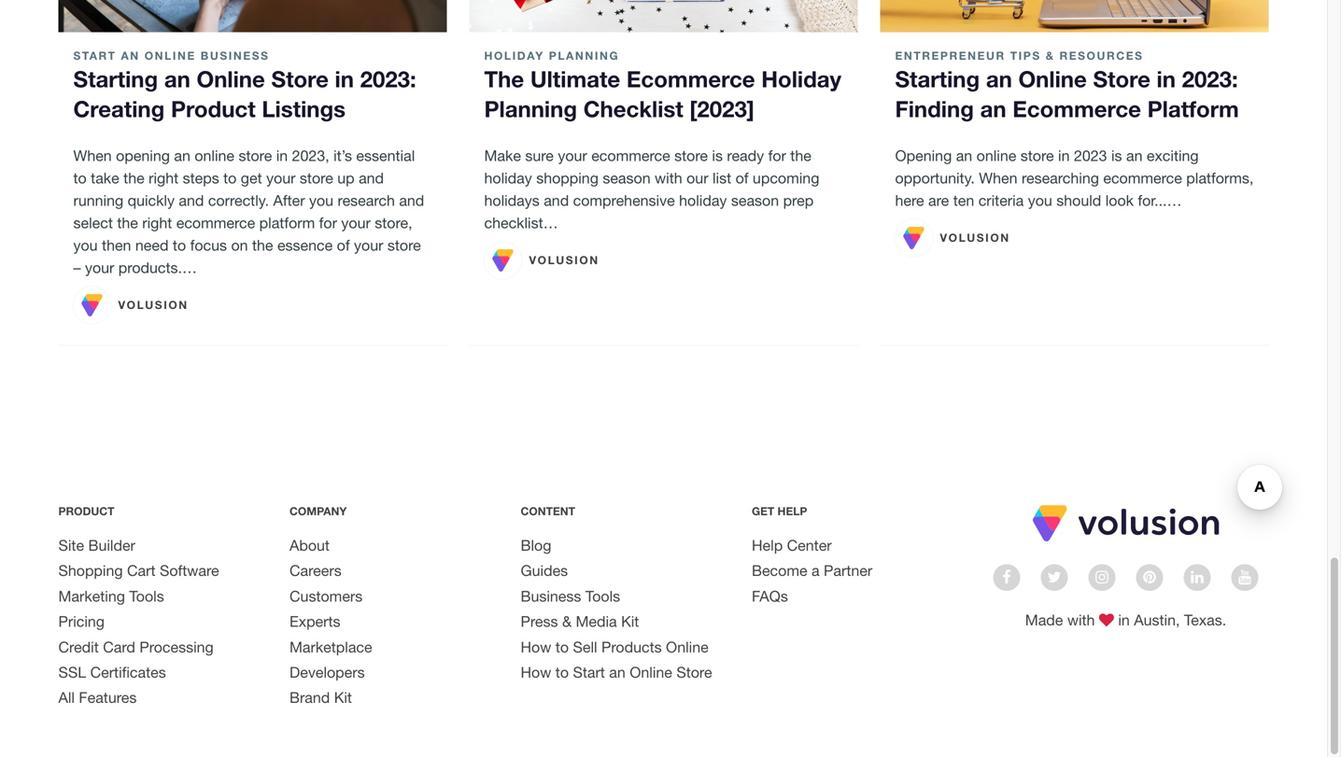 Task type: locate. For each thing, give the bounding box(es) containing it.
about link
[[290, 537, 330, 555]]

is up list
[[712, 147, 723, 164]]

online up steps
[[195, 147, 235, 164]]

2023,
[[292, 147, 330, 164]]

0 vertical spatial with
[[655, 170, 683, 187]]

business inside start an online business starting an online store in 2023: creating product listings
[[201, 49, 270, 62]]

business down starting an online store in 2023: creating product listings image
[[201, 49, 270, 62]]

1 horizontal spatial with
[[1068, 612, 1096, 629]]

holiday
[[484, 170, 532, 187], [679, 192, 727, 209]]

0 horizontal spatial ecommerce
[[176, 214, 255, 232]]

1 vertical spatial how
[[521, 664, 552, 682]]

the
[[484, 65, 524, 92]]

card
[[103, 639, 135, 656]]

marketplace
[[290, 639, 372, 656]]

and up research
[[359, 170, 384, 187]]

1 how from the top
[[521, 639, 552, 656]]

how to start an online store link
[[521, 664, 713, 682]]

0 horizontal spatial starting
[[73, 65, 158, 92]]

products.…
[[118, 259, 197, 277]]

0 horizontal spatial you
[[73, 237, 98, 254]]

0 vertical spatial how
[[521, 639, 552, 656]]

you down select
[[73, 237, 98, 254]]

0 horizontal spatial ecommerce
[[627, 65, 756, 92]]

tips
[[1011, 49, 1042, 62]]

1 vertical spatial season
[[732, 192, 779, 209]]

the right the on
[[252, 237, 273, 254]]

our
[[687, 170, 709, 187]]

ssl
[[58, 664, 86, 682]]

for up 'upcoming'
[[769, 147, 787, 164]]

store down how to sell products online link
[[677, 664, 713, 682]]

business inside blog guides business tools press & media kit how to sell products online how to start an online store
[[521, 588, 582, 605]]

with
[[655, 170, 683, 187], [1068, 612, 1096, 629]]

tools up media
[[586, 588, 621, 605]]

kit for media
[[621, 613, 639, 631]]

opening
[[896, 147, 952, 164]]

of right list
[[736, 170, 749, 187]]

0 horizontal spatial kit
[[334, 690, 352, 707]]

in left 2023,
[[276, 147, 288, 164]]

ecommerce inside opening an online store in 2023 is an exciting opportunity. when researching ecommerce platforms, here are ten criteria you should look for...…
[[1104, 170, 1183, 187]]

online down starting an online store in 2023: creating product listings image
[[197, 65, 265, 92]]

media
[[576, 613, 617, 631]]

an inside blog guides business tools press & media kit how to sell products online how to start an online store
[[610, 664, 626, 682]]

0 horizontal spatial online
[[195, 147, 235, 164]]

1 horizontal spatial volusion
[[529, 254, 600, 267]]

2 horizontal spatial ecommerce
[[1104, 170, 1183, 187]]

business
[[201, 49, 270, 62], [521, 588, 582, 605]]

0 horizontal spatial season
[[603, 170, 651, 187]]

make sure your ecommerce store is ready for the holiday shopping season with our list of upcoming holidays and comprehensive holiday season prep checklist…
[[484, 147, 820, 232]]

1 vertical spatial with
[[1068, 612, 1096, 629]]

online down tips
[[1019, 65, 1087, 92]]

to left take
[[73, 170, 87, 187]]

sell
[[573, 639, 598, 656]]

1 vertical spatial of
[[337, 237, 350, 254]]

volusion link down products.…
[[73, 287, 189, 324]]

you inside opening an online store in 2023 is an exciting opportunity. when researching ecommerce platforms, here are ten criteria you should look for...…
[[1029, 192, 1053, 209]]

right up quickly
[[149, 170, 179, 187]]

heart image
[[1100, 613, 1115, 628]]

kit inside blog guides business tools press & media kit how to sell products online how to start an online store
[[621, 613, 639, 631]]

holiday down our
[[679, 192, 727, 209]]

get
[[752, 505, 775, 518]]

ecommerce
[[627, 65, 756, 92], [1013, 95, 1142, 122]]

store inside entrepreneur tips & resources starting an online store in 2023: finding an ecommerce platform
[[1094, 65, 1151, 92]]

ecommerce up comprehensive
[[592, 147, 671, 164]]

1 vertical spatial kit
[[334, 690, 352, 707]]

2023: inside entrepreneur tips & resources starting an online store in 2023: finding an ecommerce platform
[[1183, 65, 1239, 92]]

start up the creating in the top of the page
[[73, 49, 116, 62]]

0 vertical spatial volusion
[[940, 231, 1011, 244]]

and down steps
[[179, 192, 204, 209]]

store up "researching"
[[1021, 147, 1055, 164]]

starting for creating
[[73, 65, 158, 92]]

starting inside start an online business starting an online store in 2023: creating product listings
[[73, 65, 158, 92]]

after
[[273, 192, 305, 209]]

main content containing starting an online store in 2023: creating product listings
[[0, 0, 1328, 458]]

become
[[752, 563, 808, 580]]

1 horizontal spatial business
[[521, 588, 582, 605]]

1 horizontal spatial product
[[171, 95, 256, 122]]

the ultimate ecommerce holiday planning checklist [2023] image
[[470, 0, 858, 32]]

1 vertical spatial &
[[562, 613, 572, 631]]

marketing
[[58, 588, 125, 605]]

volusion down ten on the top right
[[940, 231, 1011, 244]]

0 vertical spatial start
[[73, 49, 116, 62]]

products
[[602, 639, 662, 656]]

when inside opening an online store in 2023 is an exciting opportunity. when researching ecommerce platforms, here are ten criteria you should look for...…
[[980, 170, 1018, 187]]

store inside start an online business starting an online store in 2023: creating product listings
[[271, 65, 329, 92]]

1 vertical spatial volusion
[[529, 254, 600, 267]]

blog guides business tools press & media kit how to sell products online how to start an online store
[[521, 537, 713, 682]]

0 vertical spatial ecommerce
[[592, 147, 671, 164]]

2 starting from the left
[[896, 65, 980, 92]]

and
[[359, 170, 384, 187], [179, 192, 204, 209], [399, 192, 424, 209], [544, 192, 569, 209]]

0 vertical spatial of
[[736, 170, 749, 187]]

volusion link
[[896, 220, 1011, 257], [484, 242, 600, 279], [73, 287, 189, 324]]

0 vertical spatial season
[[603, 170, 651, 187]]

1 horizontal spatial starting
[[896, 65, 980, 92]]

starting up the creating in the top of the page
[[73, 65, 158, 92]]

volusion link down checklist…
[[484, 242, 600, 279]]

when opening an online store in 2023, it's essential to take the right steps to get your store up and running quickly and correctly. after you research and select the right ecommerce platform for your store, you then need to focus on the essence of your store – your products.…
[[73, 147, 424, 277]]

careers link
[[290, 563, 342, 580]]

with inside make sure your ecommerce store is ready for the holiday shopping season with our list of upcoming holidays and comprehensive holiday season prep checklist…
[[655, 170, 683, 187]]

get help
[[752, 505, 808, 518]]

ecommerce software by volusion image
[[1030, 503, 1223, 544]]

1 online from the left
[[195, 147, 235, 164]]

press
[[521, 613, 558, 631]]

company
[[290, 505, 347, 518]]

0 vertical spatial product
[[171, 95, 256, 122]]

0 horizontal spatial holiday
[[484, 170, 532, 187]]

platform
[[259, 214, 315, 232]]

0 vertical spatial holiday
[[484, 49, 545, 62]]

all
[[58, 690, 75, 707]]

planning up ultimate
[[549, 49, 620, 62]]

season down 'upcoming'
[[732, 192, 779, 209]]

finding
[[896, 95, 974, 122]]

2 2023: from the left
[[1183, 65, 1239, 92]]

all features link
[[58, 690, 137, 707]]

follow volusion on facebook image
[[1003, 571, 1012, 586]]

starting for finding
[[896, 65, 980, 92]]

your up the shopping
[[558, 147, 588, 164]]

planning down "the"
[[484, 95, 577, 122]]

0 horizontal spatial with
[[655, 170, 683, 187]]

resources
[[1060, 49, 1144, 62]]

volusion for listings
[[118, 299, 189, 312]]

in up "researching"
[[1059, 147, 1070, 164]]

1 horizontal spatial for
[[769, 147, 787, 164]]

up
[[338, 170, 355, 187]]

1 horizontal spatial is
[[1112, 147, 1123, 164]]

1 vertical spatial business
[[521, 588, 582, 605]]

online inside opening an online store in 2023 is an exciting opportunity. when researching ecommerce platforms, here are ten criteria you should look for...…
[[977, 147, 1017, 164]]

exciting
[[1147, 147, 1199, 164]]

the down opening
[[123, 170, 145, 187]]

0 vertical spatial right
[[149, 170, 179, 187]]

guides
[[521, 563, 568, 580]]

store up our
[[675, 147, 708, 164]]

site
[[58, 537, 84, 555]]

1 horizontal spatial ecommerce
[[592, 147, 671, 164]]

store inside opening an online store in 2023 is an exciting opportunity. when researching ecommerce platforms, here are ten criteria you should look for...…
[[1021, 147, 1055, 164]]

0 horizontal spatial store
[[271, 65, 329, 92]]

in up the platform on the right of page
[[1157, 65, 1176, 92]]

start down sell
[[573, 664, 605, 682]]

0 vertical spatial business
[[201, 49, 270, 62]]

0 horizontal spatial start
[[73, 49, 116, 62]]

1 horizontal spatial store
[[677, 664, 713, 682]]

look
[[1106, 192, 1134, 209]]

holiday
[[484, 49, 545, 62], [762, 65, 842, 92]]

1 horizontal spatial online
[[977, 147, 1017, 164]]

in up listings
[[335, 65, 354, 92]]

store down resources
[[1094, 65, 1151, 92]]

product inside start an online business starting an online store in 2023: creating product listings
[[171, 95, 256, 122]]

with left heart icon
[[1068, 612, 1096, 629]]

0 horizontal spatial volusion
[[118, 299, 189, 312]]

creating
[[73, 95, 165, 122]]

2023: inside start an online business starting an online store in 2023: creating product listings
[[360, 65, 416, 92]]

&
[[1046, 49, 1055, 62], [562, 613, 572, 631]]

store down store,
[[388, 237, 421, 254]]

quickly
[[128, 192, 175, 209]]

0 vertical spatial for
[[769, 147, 787, 164]]

1 tools from the left
[[129, 588, 164, 605]]

product up the site builder link
[[58, 505, 114, 518]]

0 horizontal spatial is
[[712, 147, 723, 164]]

1 vertical spatial for
[[319, 214, 337, 232]]

kit inside about careers customers experts marketplace developers brand kit
[[334, 690, 352, 707]]

of right essence
[[337, 237, 350, 254]]

and up store,
[[399, 192, 424, 209]]

ecommerce up focus
[[176, 214, 255, 232]]

with left our
[[655, 170, 683, 187]]

2023: up the platform on the right of page
[[1183, 65, 1239, 92]]

0 vertical spatial kit
[[621, 613, 639, 631]]

steps
[[183, 170, 219, 187]]

1 is from the left
[[712, 147, 723, 164]]

ecommerce up 2023
[[1013, 95, 1142, 122]]

season up comprehensive
[[603, 170, 651, 187]]

1 vertical spatial ecommerce
[[1013, 95, 1142, 122]]

planning
[[549, 49, 620, 62], [484, 95, 577, 122]]

platform
[[1148, 95, 1240, 122]]

0 horizontal spatial for
[[319, 214, 337, 232]]

1 vertical spatial help
[[752, 537, 783, 555]]

right
[[149, 170, 179, 187], [142, 214, 172, 232]]

in inside entrepreneur tips & resources starting an online store in 2023: finding an ecommerce platform
[[1157, 65, 1176, 92]]

1 starting from the left
[[73, 65, 158, 92]]

volusion down products.…
[[118, 299, 189, 312]]

0 horizontal spatial product
[[58, 505, 114, 518]]

follow volusion on linkedin image
[[1191, 571, 1204, 586]]

volusion
[[940, 231, 1011, 244], [529, 254, 600, 267], [118, 299, 189, 312]]

pricing link
[[58, 613, 105, 631]]

2 horizontal spatial you
[[1029, 192, 1053, 209]]

2 horizontal spatial store
[[1094, 65, 1151, 92]]

ecommerce inside make sure your ecommerce store is ready for the holiday shopping season with our list of upcoming holidays and comprehensive holiday season prep checklist…
[[592, 147, 671, 164]]

0 vertical spatial ecommerce
[[627, 65, 756, 92]]

credit card processing link
[[58, 639, 214, 656]]

1 vertical spatial start
[[573, 664, 605, 682]]

store up listings
[[271, 65, 329, 92]]

tools inside blog guides business tools press & media kit how to sell products online how to start an online store
[[586, 588, 621, 605]]

to left get
[[223, 170, 237, 187]]

in
[[335, 65, 354, 92], [1157, 65, 1176, 92], [276, 147, 288, 164], [1059, 147, 1070, 164], [1119, 612, 1130, 629]]

volusion down checklist…
[[529, 254, 600, 267]]

1 2023: from the left
[[360, 65, 416, 92]]

when up criteria
[[980, 170, 1018, 187]]

starting inside entrepreneur tips & resources starting an online store in 2023: finding an ecommerce platform
[[896, 65, 980, 92]]

comprehensive
[[573, 192, 675, 209]]

product up steps
[[171, 95, 256, 122]]

blog link
[[521, 537, 552, 555]]

pricing
[[58, 613, 105, 631]]

1 vertical spatial right
[[142, 214, 172, 232]]

and down the shopping
[[544, 192, 569, 209]]

1 vertical spatial holiday
[[762, 65, 842, 92]]

business down guides
[[521, 588, 582, 605]]

the up 'upcoming'
[[791, 147, 812, 164]]

made with
[[1026, 612, 1100, 629]]

0 vertical spatial when
[[73, 147, 112, 164]]

0 horizontal spatial business
[[201, 49, 270, 62]]

main content
[[0, 0, 1328, 458]]

follow volusion on twitter image
[[1048, 571, 1062, 586]]

2 vertical spatial ecommerce
[[176, 214, 255, 232]]

store for listings
[[271, 65, 329, 92]]

your right –
[[85, 259, 114, 277]]

tools
[[129, 588, 164, 605], [586, 588, 621, 605]]

help up become
[[752, 537, 783, 555]]

2 horizontal spatial volusion link
[[896, 220, 1011, 257]]

you
[[309, 192, 334, 209], [1029, 192, 1053, 209], [73, 237, 98, 254]]

1 vertical spatial holiday
[[679, 192, 727, 209]]

criteria
[[979, 192, 1024, 209]]

1 horizontal spatial holiday
[[679, 192, 727, 209]]

0 vertical spatial holiday
[[484, 170, 532, 187]]

2023: up essential
[[360, 65, 416, 92]]

1 horizontal spatial start
[[573, 664, 605, 682]]

holiday up 'holidays'
[[484, 170, 532, 187]]

for up essence
[[319, 214, 337, 232]]

1 vertical spatial ecommerce
[[1104, 170, 1183, 187]]

2 online from the left
[[977, 147, 1017, 164]]

store
[[271, 65, 329, 92], [1094, 65, 1151, 92], [677, 664, 713, 682]]

ecommerce up the [2023]
[[627, 65, 756, 92]]

0 horizontal spatial when
[[73, 147, 112, 164]]

1 horizontal spatial ecommerce
[[1013, 95, 1142, 122]]

& down 'business tools' link
[[562, 613, 572, 631]]

list
[[713, 170, 732, 187]]

online up criteria
[[977, 147, 1017, 164]]

2 vertical spatial volusion
[[118, 299, 189, 312]]

of inside make sure your ecommerce store is ready for the holiday shopping season with our list of upcoming holidays and comprehensive holiday season prep checklist…
[[736, 170, 749, 187]]

ecommerce up for...…
[[1104, 170, 1183, 187]]

starting an online store in 2023: creating product listings image
[[58, 0, 447, 32]]

0 vertical spatial &
[[1046, 49, 1055, 62]]

0 vertical spatial help
[[778, 505, 808, 518]]

0 horizontal spatial &
[[562, 613, 572, 631]]

help right get
[[778, 505, 808, 518]]

2 tools from the left
[[586, 588, 621, 605]]

is right 2023
[[1112, 147, 1123, 164]]

you down "researching"
[[1029, 192, 1053, 209]]

starting an online store in 2023: finding an ecommerce platform image
[[881, 0, 1269, 32]]

1 horizontal spatial when
[[980, 170, 1018, 187]]

2023
[[1075, 147, 1108, 164]]

1 horizontal spatial kit
[[621, 613, 639, 631]]

the
[[791, 147, 812, 164], [123, 170, 145, 187], [117, 214, 138, 232], [252, 237, 273, 254]]

store
[[239, 147, 272, 164], [675, 147, 708, 164], [1021, 147, 1055, 164], [300, 170, 333, 187], [388, 237, 421, 254]]

starting down entrepreneur
[[896, 65, 980, 92]]

you right the after
[[309, 192, 334, 209]]

when up take
[[73, 147, 112, 164]]

1 vertical spatial when
[[980, 170, 1018, 187]]

0 horizontal spatial of
[[337, 237, 350, 254]]

business tools link
[[521, 588, 621, 605]]

1 horizontal spatial season
[[732, 192, 779, 209]]

volusion for ecommerce
[[940, 231, 1011, 244]]

1 horizontal spatial of
[[736, 170, 749, 187]]

tools down cart
[[129, 588, 164, 605]]

1 horizontal spatial &
[[1046, 49, 1055, 62]]

follow volusion on pinterest image
[[1144, 571, 1157, 586]]

0 horizontal spatial tools
[[129, 588, 164, 605]]

site builder link
[[58, 537, 135, 555]]

right up need
[[142, 214, 172, 232]]

kit up products
[[621, 613, 639, 631]]

your down store,
[[354, 237, 384, 254]]

your up the after
[[266, 170, 296, 187]]

1 horizontal spatial 2023:
[[1183, 65, 1239, 92]]

2 horizontal spatial volusion
[[940, 231, 1011, 244]]

volusion link down ten on the top right
[[896, 220, 1011, 257]]

0 horizontal spatial 2023:
[[360, 65, 416, 92]]

0 horizontal spatial volusion link
[[73, 287, 189, 324]]

starting
[[73, 65, 158, 92], [896, 65, 980, 92]]

2 is from the left
[[1112, 147, 1123, 164]]

product
[[171, 95, 256, 122], [58, 505, 114, 518]]

help
[[778, 505, 808, 518], [752, 537, 783, 555]]

& right tips
[[1046, 49, 1055, 62]]

shopping
[[58, 563, 123, 580]]

1 horizontal spatial tools
[[586, 588, 621, 605]]

start inside blog guides business tools press & media kit how to sell products online how to start an online store
[[573, 664, 605, 682]]

are
[[929, 192, 950, 209]]

kit down developers
[[334, 690, 352, 707]]



Task type: describe. For each thing, give the bounding box(es) containing it.
essential
[[356, 147, 415, 164]]

customers link
[[290, 588, 363, 605]]

ecommerce inside when opening an online store in 2023, it's essential to take the right steps to get your store up and running quickly and correctly. after you research and select the right ecommerce platform for your store, you then need to focus on the essence of your store – your products.…
[[176, 214, 255, 232]]

marketing tools link
[[58, 588, 164, 605]]

essence
[[277, 237, 333, 254]]

select
[[73, 214, 113, 232]]

online right products
[[666, 639, 709, 656]]

correctly.
[[208, 192, 269, 209]]

is inside opening an online store in 2023 is an exciting opportunity. when researching ecommerce platforms, here are ten criteria you should look for...…
[[1112, 147, 1123, 164]]

experts link
[[290, 613, 341, 631]]

online inside entrepreneur tips & resources starting an online store in 2023: finding an ecommerce platform
[[1019, 65, 1087, 92]]

to left sell
[[556, 639, 569, 656]]

ten
[[954, 192, 975, 209]]

brand kit link
[[290, 690, 352, 707]]

ultimate
[[531, 65, 621, 92]]

kit for brand
[[334, 690, 352, 707]]

shopping
[[537, 170, 599, 187]]

of inside when opening an online store in 2023, it's essential to take the right steps to get your store up and running quickly and correctly. after you research and select the right ecommerce platform for your store, you then need to focus on the essence of your store – your products.…
[[337, 237, 350, 254]]

about careers customers experts marketplace developers brand kit
[[290, 537, 372, 707]]

store for ecommerce
[[1094, 65, 1151, 92]]

texas.
[[1185, 612, 1227, 629]]

ecommerce inside entrepreneur tips & resources starting an online store in 2023: finding an ecommerce platform
[[1013, 95, 1142, 122]]

on
[[231, 237, 248, 254]]

0 vertical spatial planning
[[549, 49, 620, 62]]

online down products
[[630, 664, 673, 682]]

in inside opening an online store in 2023 is an exciting opportunity. when researching ecommerce platforms, here are ten criteria you should look for...…
[[1059, 147, 1070, 164]]

store down 2023,
[[300, 170, 333, 187]]

austin,
[[1135, 612, 1181, 629]]

faqs link
[[752, 588, 788, 605]]

the inside make sure your ecommerce store is ready for the holiday shopping season with our list of upcoming holidays and comprehensive holiday season prep checklist…
[[791, 147, 812, 164]]

blog
[[521, 537, 552, 555]]

to right need
[[173, 237, 186, 254]]

press & media kit link
[[521, 613, 639, 631]]

for inside make sure your ecommerce store is ready for the holiday shopping season with our list of upcoming holidays and comprehensive holiday season prep checklist…
[[769, 147, 787, 164]]

checklist
[[584, 95, 684, 122]]

center
[[787, 537, 832, 555]]

2023: for starting an online store in 2023: finding an ecommerce platform
[[1183, 65, 1239, 92]]

–
[[73, 259, 81, 277]]

credit
[[58, 639, 99, 656]]

tools inside 'site builder shopping cart software marketing tools pricing credit card processing ssl certificates all features'
[[129, 588, 164, 605]]

store inside blog guides business tools press & media kit how to sell products online how to start an online store
[[677, 664, 713, 682]]

2 how from the top
[[521, 664, 552, 682]]

store inside make sure your ecommerce store is ready for the holiday shopping season with our list of upcoming holidays and comprehensive holiday season prep checklist…
[[675, 147, 708, 164]]

holidays
[[484, 192, 540, 209]]

content
[[521, 505, 576, 518]]

the up then
[[117, 214, 138, 232]]

processing
[[140, 639, 214, 656]]

checklist…
[[484, 214, 558, 232]]

follow volusion on instagram image
[[1096, 571, 1109, 586]]

help inside help center become a partner faqs
[[752, 537, 783, 555]]

for...…
[[1138, 192, 1183, 209]]

experts
[[290, 613, 341, 631]]

marketplace link
[[290, 639, 372, 656]]

it's
[[334, 147, 352, 164]]

1 horizontal spatial holiday
[[762, 65, 842, 92]]

entrepreneur
[[896, 49, 1006, 62]]

& inside entrepreneur tips & resources starting an online store in 2023: finding an ecommerce platform
[[1046, 49, 1055, 62]]

[2023]
[[690, 95, 755, 122]]

features
[[79, 690, 137, 707]]

volusion link for listings
[[73, 287, 189, 324]]

careers
[[290, 563, 342, 580]]

and inside make sure your ecommerce store is ready for the holiday shopping season with our list of upcoming holidays and comprehensive holiday season prep checklist…
[[544, 192, 569, 209]]

software
[[160, 563, 219, 580]]

developers link
[[290, 664, 365, 682]]

store up get
[[239, 147, 272, 164]]

cart
[[127, 563, 156, 580]]

take
[[91, 170, 119, 187]]

running
[[73, 192, 123, 209]]

your down research
[[341, 214, 371, 232]]

opportunity.
[[896, 170, 975, 187]]

& inside blog guides business tools press & media kit how to sell products online how to start an online store
[[562, 613, 572, 631]]

sure
[[525, 147, 554, 164]]

prep
[[784, 192, 814, 209]]

a
[[812, 563, 820, 580]]

online inside when opening an online store in 2023, it's essential to take the right steps to get your store up and running quickly and correctly. after you research and select the right ecommerce platform for your store, you then need to focus on the essence of your store – your products.…
[[195, 147, 235, 164]]

in inside when opening an online store in 2023, it's essential to take the right steps to get your store up and running quickly and correctly. after you research and select the right ecommerce platform for your store, you then need to focus on the essence of your store – your products.…
[[276, 147, 288, 164]]

start an online business starting an online store in 2023: creating product listings
[[73, 49, 416, 122]]

help center become a partner faqs
[[752, 537, 873, 605]]

make
[[484, 147, 521, 164]]

for inside when opening an online store in 2023, it's essential to take the right steps to get your store up and running quickly and correctly. after you research and select the right ecommerce platform for your store, you then need to focus on the essence of your store – your products.…
[[319, 214, 337, 232]]

focus
[[190, 237, 227, 254]]

1 vertical spatial product
[[58, 505, 114, 518]]

customers
[[290, 588, 363, 605]]

start inside start an online business starting an online store in 2023: creating product listings
[[73, 49, 116, 62]]

get
[[241, 170, 262, 187]]

faqs
[[752, 588, 788, 605]]

in right heart icon
[[1119, 612, 1130, 629]]

ssl certificates link
[[58, 664, 166, 682]]

1 horizontal spatial volusion link
[[484, 242, 600, 279]]

your inside make sure your ecommerce store is ready for the holiday shopping season with our list of upcoming holidays and comprehensive holiday season prep checklist…
[[558, 147, 588, 164]]

how to sell products online link
[[521, 639, 709, 656]]

1 vertical spatial planning
[[484, 95, 577, 122]]

then
[[102, 237, 131, 254]]

ecommerce inside the holiday planning the ultimate ecommerce holiday planning checklist [2023]
[[627, 65, 756, 92]]

to down press & media kit link
[[556, 664, 569, 682]]

brand
[[290, 690, 330, 707]]

when inside when opening an online store in 2023, it's essential to take the right steps to get your store up and running quickly and correctly. after you research and select the right ecommerce platform for your store, you then need to focus on the essence of your store – your products.…
[[73, 147, 112, 164]]

listings
[[262, 95, 346, 122]]

2023: for starting an online store in 2023: creating product listings
[[360, 65, 416, 92]]

site builder shopping cart software marketing tools pricing credit card processing ssl certificates all features
[[58, 537, 219, 707]]

follow volusion on youtube image
[[1239, 571, 1252, 586]]

should
[[1057, 192, 1102, 209]]

about
[[290, 537, 330, 555]]

0 horizontal spatial holiday
[[484, 49, 545, 62]]

developers
[[290, 664, 365, 682]]

1 horizontal spatial you
[[309, 192, 334, 209]]

upcoming
[[753, 170, 820, 187]]

holiday planning the ultimate ecommerce holiday planning checklist [2023]
[[484, 49, 842, 122]]

research
[[338, 192, 395, 209]]

online up the creating in the top of the page
[[145, 49, 196, 62]]

in inside start an online business starting an online store in 2023: creating product listings
[[335, 65, 354, 92]]

volusion link for ecommerce
[[896, 220, 1011, 257]]

an inside when opening an online store in 2023, it's essential to take the right steps to get your store up and running quickly and correctly. after you research and select the right ecommerce platform for your store, you then need to focus on the essence of your store – your products.…
[[174, 147, 191, 164]]

builder
[[88, 537, 135, 555]]

guides link
[[521, 563, 568, 580]]

become a partner link
[[752, 563, 873, 580]]

is inside make sure your ecommerce store is ready for the holiday shopping season with our list of upcoming holidays and comprehensive holiday season prep checklist…
[[712, 147, 723, 164]]



Task type: vqa. For each thing, say whether or not it's contained in the screenshot.
managing
no



